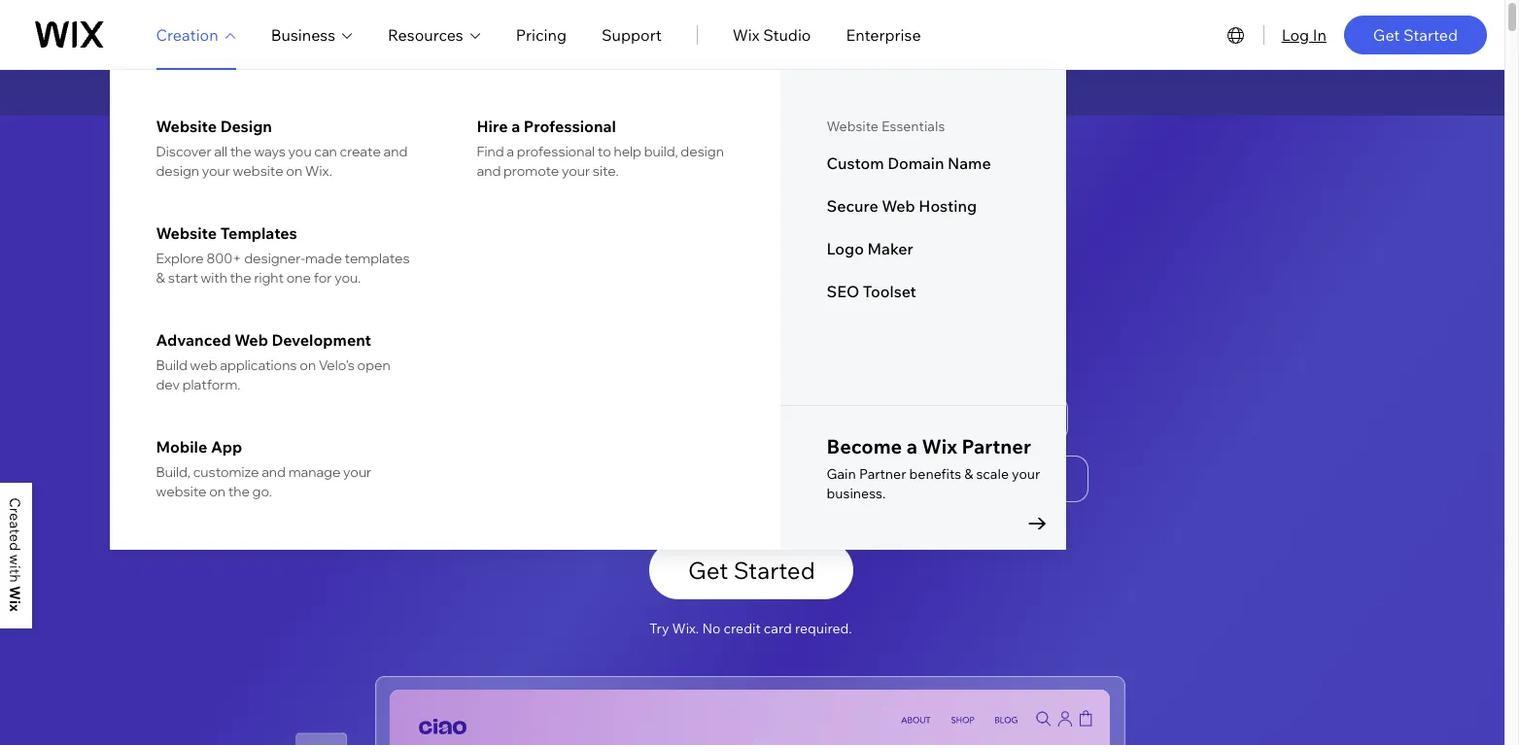 Task type: locate. For each thing, give the bounding box(es) containing it.
0 horizontal spatial &
[[156, 269, 165, 287]]

development
[[272, 331, 371, 350]]

1 horizontal spatial of
[[854, 83, 869, 102]]

professional
[[524, 117, 616, 136]]

required.
[[795, 621, 852, 638]]

the
[[773, 83, 797, 102], [230, 143, 252, 160], [230, 269, 252, 287], [228, 483, 250, 501]]

website inside mobile app build, customize and manage your website on the go.
[[156, 483, 207, 501]]

website inside website design discover all the ways you can create and design your website on wix.
[[156, 117, 217, 136]]

website up explore
[[156, 224, 217, 243]]

wix
[[733, 25, 760, 44], [922, 435, 958, 459]]

customize
[[193, 464, 259, 481]]

wix.
[[305, 162, 332, 180], [672, 621, 699, 638]]

design inside 'hire a professional find a professional to help build, design and promote your site.'
[[681, 143, 724, 160]]

0 vertical spatial to
[[675, 83, 690, 102]]

2 horizontal spatial to
[[875, 334, 895, 360]]

mobile app link
[[156, 438, 413, 457]]

website design discover all the ways you can create and design your website on wix.
[[156, 117, 408, 180]]

get started button
[[649, 542, 854, 600]]

on down customize
[[209, 483, 226, 501]]

& inside the become a  wix partner gain partner benefits & scale your business. →
[[965, 466, 974, 483]]

1 horizontal spatial started
[[1404, 25, 1458, 44]]

on down website design link
[[286, 162, 302, 180]]

0 vertical spatial of
[[854, 83, 869, 102]]

an
[[534, 83, 551, 102]]

0 horizontal spatial of
[[634, 334, 653, 360]]

1 vertical spatial to
[[598, 143, 611, 160]]

get started link
[[1344, 15, 1488, 54]]

1 vertical spatial of
[[634, 334, 653, 360]]

1 horizontal spatial web
[[882, 196, 916, 216]]

wix studio
[[733, 25, 811, 44]]

of right kind
[[634, 334, 653, 360]]

0 vertical spatial wix
[[733, 25, 760, 44]]

0 vertical spatial design
[[681, 143, 724, 160]]

dev
[[156, 376, 180, 394]]

1 horizontal spatial and
[[384, 143, 408, 160]]

web for secure
[[882, 196, 916, 216]]

web inside advanced web development build web applications on velo's open dev platform.
[[235, 331, 268, 350]]

app
[[211, 438, 242, 457]]

get right in in the right top of the page
[[1374, 25, 1400, 44]]

get started
[[1374, 25, 1458, 44], [688, 556, 815, 586]]

can
[[314, 143, 337, 160]]

2 horizontal spatial and
[[477, 162, 501, 180]]

1 vertical spatial started
[[734, 556, 815, 586]]

0 vertical spatial wix.
[[305, 162, 332, 180]]

website templates link
[[156, 224, 413, 243]]

1 vertical spatial design
[[156, 162, 199, 180]]

on
[[286, 162, 302, 180], [300, 357, 316, 374], [209, 483, 226, 501]]

right
[[254, 269, 284, 287]]

a up the event
[[907, 435, 918, 459]]

design
[[220, 117, 272, 136]]

0 horizontal spatial wix.
[[305, 162, 332, 180]]

your right manage
[[343, 464, 372, 481]]

and
[[384, 143, 408, 160], [477, 162, 501, 180], [262, 464, 286, 481]]

people
[[800, 83, 851, 102]]

2 vertical spatial on
[[209, 483, 226, 501]]

& inside website templates explore 800+ designer-made templates & start with the right one for you.
[[156, 269, 165, 287]]

0 vertical spatial partner
[[962, 435, 1032, 459]]

event
[[878, 468, 925, 491]]

wix. inside website design discover all the ways you can create and design your website on wix.
[[305, 162, 332, 180]]

get started right in in the right top of the page
[[1374, 25, 1458, 44]]

language selector, english selected image
[[1225, 23, 1248, 46]]

website
[[156, 117, 217, 136], [827, 118, 879, 135], [156, 224, 217, 243]]

partner
[[962, 435, 1032, 459], [859, 466, 907, 483]]

& left scale
[[965, 466, 974, 483]]

0 vertical spatial and
[[384, 143, 408, 160]]

the inside website templates explore 800+ designer-made templates & start with the right one for you.
[[230, 269, 252, 287]]

a right hire
[[512, 117, 520, 136]]

1 vertical spatial on
[[300, 357, 316, 374]]

get started up "try wix. no credit card required."
[[688, 556, 815, 586]]

pricing
[[516, 25, 567, 44]]

wix studio link
[[733, 23, 811, 46]]

enterprise link
[[846, 23, 921, 46]]

made
[[305, 250, 342, 267]]

to up site.
[[598, 143, 611, 160]]

website inside website design discover all the ways you can create and design your website on wix.
[[233, 162, 284, 180]]

0 horizontal spatial get
[[688, 556, 728, 586]]

creation
[[156, 25, 218, 44]]

to left stand
[[675, 83, 690, 102]]

seo toolset
[[827, 282, 917, 301]]

1 vertical spatial with
[[201, 269, 227, 287]]

1 horizontal spatial you
[[799, 334, 834, 360]]

design
[[681, 143, 724, 160], [156, 162, 199, 180]]

create?
[[899, 334, 970, 360]]

website
[[766, 153, 1036, 242], [233, 162, 284, 180], [657, 334, 732, 360], [156, 483, 207, 501]]

custom domain name
[[827, 154, 991, 173]]

velo's
[[319, 357, 355, 374]]

created with wix image
[[10, 499, 20, 613]]

the left go.
[[228, 483, 250, 501]]

and down "find"
[[477, 162, 501, 180]]

0 vertical spatial get started
[[1374, 25, 1458, 44]]

let's
[[454, 83, 487, 102]]

web up applications
[[235, 331, 268, 350]]

creation button
[[156, 23, 236, 46]]

on inside mobile app build, customize and manage your website on the go.
[[209, 483, 226, 501]]

scale
[[977, 466, 1009, 483]]

on down development
[[300, 357, 316, 374]]

wix up benefits
[[922, 435, 958, 459]]

with
[[738, 83, 769, 102], [201, 269, 227, 287]]

1 vertical spatial partner
[[859, 466, 907, 483]]

a for become
[[907, 435, 918, 459]]

partner down consultant
[[962, 435, 1032, 459]]

get inside button
[[688, 556, 728, 586]]

1 vertical spatial web
[[235, 331, 268, 350]]

0 vertical spatial you
[[288, 143, 312, 160]]

seo toolset link
[[827, 282, 1019, 301]]

seo
[[827, 282, 860, 301]]

1 vertical spatial wix.
[[672, 621, 699, 638]]

your inside mobile app build, customize and manage your website on the go.
[[343, 464, 372, 481]]

get
[[1374, 25, 1400, 44], [688, 556, 728, 586]]

to right "like"
[[875, 334, 895, 360]]

1 horizontal spatial &
[[965, 466, 974, 483]]

with inside website templates explore 800+ designer-made templates & start with the right one for you.
[[201, 269, 227, 287]]

1 horizontal spatial wix
[[922, 435, 958, 459]]

pricing link
[[516, 23, 567, 46]]

800+
[[207, 250, 242, 267]]

support link
[[602, 23, 662, 46]]

the inside mobile app build, customize and manage your website on the go.
[[228, 483, 250, 501]]

0 vertical spatial &
[[156, 269, 165, 287]]

0 horizontal spatial with
[[201, 269, 227, 287]]

1 horizontal spatial get
[[1374, 25, 1400, 44]]

and inside 'hire a professional find a professional to help build, design and promote your site.'
[[477, 162, 501, 180]]

of right people
[[854, 83, 869, 102]]

logo maker
[[827, 239, 914, 259]]

hire a professional link
[[477, 117, 734, 136]]

make
[[491, 83, 530, 102]]

you left "like"
[[799, 334, 834, 360]]

web up maker
[[882, 196, 916, 216]]

& left start
[[156, 269, 165, 287]]

with right stand
[[738, 83, 769, 102]]

web
[[882, 196, 916, 216], [235, 331, 268, 350]]

support
[[602, 25, 662, 44]]

essentials
[[882, 118, 945, 135]]

wix. down can
[[305, 162, 332, 180]]

1 vertical spatial wix
[[922, 435, 958, 459]]

the right all
[[230, 143, 252, 160]]

1 vertical spatial and
[[477, 162, 501, 180]]

a right build, on the top of the page
[[712, 153, 752, 242]]

0 horizontal spatial you
[[288, 143, 312, 160]]

website templates explore 800+ designer-made templates & start with the right one for you.
[[156, 224, 410, 287]]

maker
[[868, 239, 914, 259]]

get up no
[[688, 556, 728, 586]]

0 horizontal spatial web
[[235, 331, 268, 350]]

no
[[702, 621, 721, 638]]

build,
[[156, 464, 191, 481]]

your down all
[[202, 162, 230, 180]]

advanced web development build web applications on velo's open dev platform.
[[156, 331, 390, 394]]

1 vertical spatial get started
[[688, 556, 815, 586]]

a inside the create a website without limits
[[712, 153, 752, 242]]

0 horizontal spatial to
[[598, 143, 611, 160]]

0 horizontal spatial get started
[[688, 556, 815, 586]]

website up custom
[[827, 118, 879, 135]]

0 vertical spatial on
[[286, 162, 302, 180]]

0 horizontal spatial wix
[[733, 25, 760, 44]]

and up go.
[[262, 464, 286, 481]]

a inside the become a  wix partner gain partner benefits & scale your business. →
[[907, 435, 918, 459]]

0 vertical spatial with
[[738, 83, 769, 102]]

0 vertical spatial web
[[882, 196, 916, 216]]

create
[[340, 143, 381, 160]]

wix inside 'link'
[[733, 25, 760, 44]]

website inside the create a website without limits
[[766, 153, 1036, 242]]

0 horizontal spatial and
[[262, 464, 286, 481]]

card
[[764, 621, 792, 638]]

the inside website design discover all the ways you can create and design your website on wix.
[[230, 143, 252, 160]]

your right scale
[[1012, 466, 1041, 483]]

and right create
[[384, 143, 408, 160]]

to
[[675, 83, 690, 102], [598, 143, 611, 160], [875, 334, 895, 360]]

wix left studio
[[733, 25, 760, 44]]

wix. left no
[[672, 621, 699, 638]]

2 vertical spatial and
[[262, 464, 286, 481]]

1 vertical spatial get
[[688, 556, 728, 586]]

build,
[[644, 143, 678, 160]]

try
[[650, 621, 669, 638]]

0 horizontal spatial design
[[156, 162, 199, 180]]

0 vertical spatial get
[[1374, 25, 1400, 44]]

1 horizontal spatial partner
[[962, 435, 1032, 459]]

you left can
[[288, 143, 312, 160]]

1 vertical spatial you
[[799, 334, 834, 360]]

web
[[190, 357, 217, 374]]

log in link
[[1282, 23, 1327, 46]]

log in
[[1282, 25, 1327, 44]]

&
[[156, 269, 165, 287], [965, 466, 974, 483]]

secure
[[827, 196, 879, 216]]

toolset
[[863, 282, 917, 301]]

the down 800+
[[230, 269, 252, 287]]

your down professional
[[562, 162, 590, 180]]

custom domain name link
[[827, 154, 1019, 173]]

0 horizontal spatial started
[[734, 556, 815, 586]]

restaurant button
[[644, 456, 814, 503]]

1 horizontal spatial design
[[681, 143, 724, 160]]

resources button
[[388, 23, 481, 46]]

and inside website design discover all the ways you can create and design your website on wix.
[[384, 143, 408, 160]]

1 vertical spatial &
[[965, 466, 974, 483]]

design right build, on the top of the page
[[681, 143, 724, 160]]

manage
[[288, 464, 341, 481]]

a
[[512, 117, 520, 136], [507, 143, 514, 160], [712, 153, 752, 242], [907, 435, 918, 459]]

design down discover on the top
[[156, 162, 199, 180]]

website up discover on the top
[[156, 117, 217, 136]]

website inside website templates explore 800+ designer-made templates & start with the right one for you.
[[156, 224, 217, 243]]

started
[[1404, 25, 1458, 44], [734, 556, 815, 586]]

1 horizontal spatial to
[[675, 83, 690, 102]]

partner up business.
[[859, 466, 907, 483]]

mobile app build, customize and manage your website on the go.
[[156, 438, 372, 501]]

with down 800+
[[201, 269, 227, 287]]



Task type: describe. For each thing, give the bounding box(es) containing it.
a for create
[[712, 153, 752, 242]]

& for right
[[156, 269, 165, 287]]

resources
[[388, 25, 464, 44]]

blog
[[836, 408, 874, 430]]

and inside mobile app build, customize and manage your website on the go.
[[262, 464, 286, 481]]

together
[[609, 83, 672, 102]]

website for templates
[[156, 224, 217, 243]]

website for design
[[156, 117, 217, 136]]

become
[[827, 435, 902, 459]]

go.
[[252, 483, 272, 501]]

blog button
[[789, 396, 898, 443]]

professional
[[517, 143, 595, 160]]

restaurant
[[695, 468, 785, 491]]

hire a professional find a professional to help build, design and promote your site.
[[477, 117, 724, 180]]

& for →
[[965, 466, 974, 483]]

create
[[467, 153, 698, 242]]

platform.
[[183, 376, 241, 394]]

gain
[[827, 466, 856, 483]]

like
[[838, 334, 870, 360]]

business button
[[271, 23, 353, 46]]

consultant button
[[910, 396, 1069, 443]]

limits
[[798, 230, 982, 318]]

log
[[1282, 25, 1310, 44]]

templates
[[220, 224, 297, 243]]

on inside website design discover all the ways you can create and design your website on wix.
[[286, 162, 302, 180]]

advanced web development link
[[156, 331, 413, 350]]

web for advanced
[[235, 331, 268, 350]]

in
[[1313, 25, 1327, 44]]

a for hire
[[512, 117, 520, 136]]

your inside the become a  wix partner gain partner benefits & scale your business. →
[[1012, 466, 1041, 483]]

open
[[357, 357, 390, 374]]

logo maker link
[[827, 239, 1019, 259]]

secure web hosting
[[827, 196, 977, 216]]

try wix. no credit card required.
[[650, 621, 852, 638]]

the left people
[[773, 83, 797, 102]]

all
[[214, 143, 227, 160]]

explore
[[156, 250, 204, 267]]

without
[[522, 230, 784, 318]]

ukraine.
[[872, 83, 932, 102]]

other
[[1016, 468, 1064, 490]]

start
[[168, 269, 198, 287]]

name
[[948, 154, 991, 173]]

website design link
[[156, 117, 413, 136]]

promote
[[504, 162, 559, 180]]

on inside advanced web development build web applications on velo's open dev platform.
[[300, 357, 316, 374]]

website for essentials
[[827, 118, 879, 135]]

designer-
[[244, 250, 305, 267]]

custom
[[827, 154, 884, 173]]

stand
[[694, 83, 735, 102]]

→
[[1027, 507, 1049, 536]]

2 vertical spatial to
[[875, 334, 895, 360]]

benefits
[[910, 466, 962, 483]]

applications
[[220, 357, 297, 374]]

other button
[[968, 456, 1089, 503]]

let's make an impact together to stand with the people of ukraine.
[[454, 83, 932, 102]]

you inside website design discover all the ways you can create and design your website on wix.
[[288, 143, 312, 160]]

one
[[287, 269, 311, 287]]

site.
[[593, 162, 619, 180]]

website essentials
[[827, 118, 945, 135]]

ways
[[254, 143, 286, 160]]

secure web hosting link
[[827, 196, 1019, 216]]

discover
[[156, 143, 211, 160]]

1 horizontal spatial wix.
[[672, 621, 699, 638]]

your inside 'hire a professional find a professional to help build, design and promote your site.'
[[562, 162, 590, 180]]

get started inside button
[[688, 556, 815, 586]]

1 horizontal spatial get started
[[1374, 25, 1458, 44]]

credit
[[724, 621, 761, 638]]

0 vertical spatial started
[[1404, 25, 1458, 44]]

business
[[271, 25, 336, 44]]

wix inside the become a  wix partner gain partner benefits & scale your business. →
[[922, 435, 958, 459]]

started inside button
[[734, 556, 815, 586]]

create a website without limits
[[467, 153, 1036, 318]]

what
[[532, 334, 584, 360]]

0 horizontal spatial partner
[[859, 466, 907, 483]]

build
[[156, 357, 187, 374]]

help
[[614, 143, 642, 160]]

what kind of website would you like to create?
[[532, 334, 970, 360]]

kind
[[588, 334, 629, 360]]

to inside 'hire a professional find a professional to help build, design and promote your site.'
[[598, 143, 611, 160]]

logo
[[827, 239, 864, 259]]

design inside website design discover all the ways you can create and design your website on wix.
[[156, 162, 199, 180]]

your inside website design discover all the ways you can create and design your website on wix.
[[202, 162, 230, 180]]

would
[[737, 334, 794, 360]]

creation group
[[109, 70, 1066, 550]]

advanced
[[156, 331, 231, 350]]

you.
[[335, 269, 361, 287]]

a right "find"
[[507, 143, 514, 160]]

event button
[[825, 456, 956, 503]]

1 horizontal spatial with
[[738, 83, 769, 102]]

domain
[[888, 154, 945, 173]]



Task type: vqa. For each thing, say whether or not it's contained in the screenshot.
feel
no



